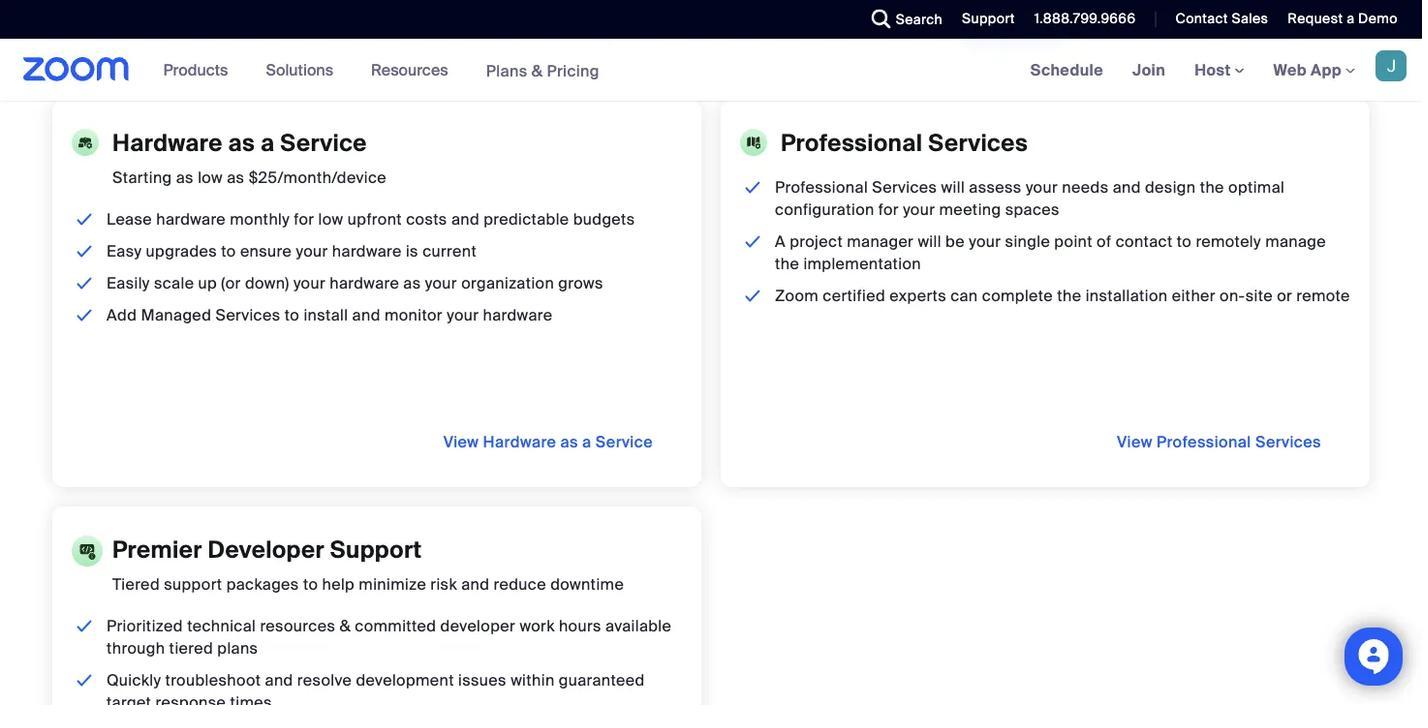 Task type: describe. For each thing, give the bounding box(es) containing it.
plans & pricing
[[486, 60, 600, 81]]

tiered
[[169, 639, 213, 659]]

pricing
[[547, 60, 600, 81]]

downtime
[[551, 575, 624, 595]]

0 vertical spatial a
[[1347, 10, 1355, 28]]

issues
[[458, 671, 507, 691]]

ok image for a project manager will be your single point of contact to remotely manage the implementation
[[741, 231, 765, 253]]

managed
[[141, 305, 212, 326]]

the inside a project manager will be your single point of contact to remotely manage the implementation
[[775, 254, 800, 274]]

workspaces
[[560, 25, 653, 45]]

development
[[356, 671, 454, 691]]

schedule link
[[1016, 39, 1118, 101]]

support inside 'premier developer support tiered support packages to help minimize risk and reduce downtime'
[[330, 535, 422, 565]]

lease hardware monthly for low upfront costs and predictable budgets
[[107, 209, 635, 230]]

point
[[1055, 232, 1093, 252]]

products button
[[163, 39, 237, 101]]

or
[[1277, 286, 1293, 306]]

developer
[[441, 616, 516, 637]]

ok image for zoom certified experts can complete the installation either on-site or remote
[[741, 285, 765, 307]]

available
[[606, 616, 672, 637]]

now
[[1012, 24, 1045, 44]]

tiered
[[112, 575, 160, 595]]

professional services will assess your needs and design the optimal configuration for your meeting spaces
[[775, 177, 1285, 220]]

view for view professional services
[[1117, 432, 1153, 452]]

2 vertical spatial the
[[1058, 286, 1082, 306]]

view for view hardware as a service
[[444, 432, 479, 452]]

resources button
[[371, 39, 457, 101]]

demo
[[1359, 10, 1398, 28]]

remote
[[1297, 286, 1351, 306]]

sales
[[1232, 10, 1269, 28]]

1 horizontal spatial a
[[583, 432, 592, 452]]

contact
[[1116, 232, 1173, 252]]

predictable
[[484, 209, 569, 230]]

hardware down organization
[[483, 305, 553, 326]]

costs
[[406, 209, 447, 230]]

starting
[[112, 168, 172, 188]]

prioritized technical resources & committed developer work hours available through tiered plans
[[107, 616, 672, 659]]

solutions button
[[266, 39, 342, 101]]

target
[[107, 693, 151, 706]]

1.888.799.9666 button up schedule
[[1020, 0, 1141, 39]]

app
[[1311, 60, 1342, 80]]

quickly troubleshoot and resolve development issues within guaranteed target response times
[[107, 671, 645, 706]]

needs
[[1062, 177, 1109, 198]]

0 horizontal spatial for
[[294, 209, 314, 230]]

manage
[[1266, 232, 1327, 252]]

zoom logo image
[[23, 57, 129, 81]]

your right ensure
[[296, 241, 328, 262]]

hardware up the upgrades
[[156, 209, 226, 230]]

web
[[1274, 60, 1307, 80]]

remotely
[[1196, 232, 1262, 252]]

troubleshoot
[[165, 671, 261, 691]]

product information navigation
[[149, 39, 614, 102]]

and up current
[[451, 209, 480, 230]]

easy
[[107, 241, 142, 262]]

professional services
[[781, 128, 1028, 158]]

easily scale up (or down) your hardware as your organization grows
[[107, 273, 604, 294]]

add
[[107, 305, 137, 326]]

your up install
[[294, 273, 326, 294]]

developer
[[208, 535, 325, 565]]

zoom
[[775, 286, 819, 306]]

budgets
[[573, 209, 635, 230]]

of
[[1097, 232, 1112, 252]]

room
[[1193, 24, 1237, 44]]

premier developer support tiered support packages to help minimize risk and reduce downtime
[[112, 535, 624, 595]]

& inside the prioritized technical resources & committed developer work hours available through tiered plans
[[340, 616, 351, 637]]

request a demo
[[1288, 10, 1398, 28]]

host
[[1195, 60, 1235, 80]]

1.888.799.9666 button up schedule "link"
[[1035, 10, 1136, 28]]

zoom certified experts can complete the installation either on-site or remote
[[775, 286, 1351, 306]]

hours
[[559, 616, 602, 637]]

ok image for professional services will assess your needs and design the optimal configuration for your meeting spaces
[[741, 176, 765, 199]]

plans
[[217, 639, 258, 659]]

and inside quickly troubleshoot and resolve development issues within guaranteed target response times
[[265, 671, 293, 691]]

0 vertical spatial support
[[962, 10, 1015, 28]]

a
[[775, 232, 786, 252]]

support
[[164, 575, 222, 595]]

implementation
[[804, 254, 922, 274]]

ensure
[[240, 241, 292, 262]]

assess
[[969, 177, 1022, 198]]

and inside professional services will assess your needs and design the optimal configuration for your meeting spaces
[[1113, 177, 1141, 198]]

to inside 'premier developer support tiered support packages to help minimize risk and reduce downtime'
[[303, 575, 318, 595]]

will inside a project manager will be your single point of contact to remotely manage the implementation
[[918, 232, 942, 252]]

quickly
[[107, 671, 161, 691]]

view professional services link
[[1098, 425, 1341, 458]]

configuration
[[775, 200, 875, 220]]

view professional services
[[1117, 432, 1322, 452]]

experts
[[890, 286, 947, 306]]

services inside professional services will assess your needs and design the optimal configuration for your meeting spaces
[[872, 177, 937, 198]]

and down easily scale up (or down) your hardware as your organization grows
[[352, 305, 381, 326]]

resources
[[260, 616, 336, 637]]

hardware up add managed services to install and monitor your hardware
[[330, 273, 399, 294]]

packages
[[226, 575, 299, 595]]

meetings navigation
[[1016, 39, 1423, 102]]

be
[[946, 232, 965, 252]]

committed
[[355, 616, 436, 637]]

ok image for quickly troubleshoot and resolve development issues within guaranteed target response times
[[73, 670, 96, 692]]

response
[[155, 693, 226, 706]]

to up "(or"
[[221, 241, 236, 262]]

conference room connector link
[[1080, 17, 1341, 50]]

manager
[[847, 232, 914, 252]]

your right 'monitor'
[[447, 305, 479, 326]]

products
[[163, 60, 228, 80]]

(or
[[221, 273, 241, 294]]

ok image for easily scale up (or down) your hardware as your organization grows
[[73, 272, 96, 295]]

hardware inside hardware as a service starting as low as $25/month/device
[[112, 128, 223, 158]]

ok image for easy upgrades to ensure your hardware is current
[[73, 240, 96, 263]]

contact
[[1176, 10, 1229, 28]]

join link
[[1118, 39, 1181, 101]]

hardware down lease hardware monthly for low upfront costs and predictable budgets
[[332, 241, 402, 262]]

installation
[[1086, 286, 1168, 306]]

1.888.799.9666
[[1035, 10, 1136, 28]]

resolve
[[297, 671, 352, 691]]

prioritized
[[107, 616, 183, 637]]



Task type: locate. For each thing, give the bounding box(es) containing it.
for inside professional services will assess your needs and design the optimal configuration for your meeting spaces
[[879, 200, 899, 220]]

2 horizontal spatial a
[[1347, 10, 1355, 28]]

your inside a project manager will be your single point of contact to remotely manage the implementation
[[969, 232, 1001, 252]]

for
[[879, 200, 899, 220], [294, 209, 314, 230]]

will left be
[[918, 232, 942, 252]]

support
[[962, 10, 1015, 28], [330, 535, 422, 565]]

0 horizontal spatial support
[[330, 535, 422, 565]]

web app
[[1274, 60, 1342, 80]]

buy
[[979, 24, 1008, 44]]

solutions
[[266, 60, 333, 80]]

site
[[1246, 286, 1273, 306]]

ok image left the add
[[73, 304, 96, 327]]

0 vertical spatial &
[[532, 60, 543, 81]]

explore
[[498, 25, 556, 45]]

ok image left lease
[[73, 208, 96, 231]]

1 horizontal spatial ok image
[[741, 176, 765, 199]]

upfront
[[348, 209, 402, 230]]

hardware as a service starting as low as $25/month/device
[[112, 128, 387, 188]]

0 horizontal spatial view
[[444, 432, 479, 452]]

1 vertical spatial &
[[340, 616, 351, 637]]

upgrades
[[146, 241, 217, 262]]

ok image for lease hardware monthly for low upfront costs and predictable budgets
[[73, 208, 96, 231]]

up
[[198, 273, 217, 294]]

the
[[1200, 177, 1225, 198], [775, 254, 800, 274], [1058, 286, 1082, 306]]

explore workspaces
[[498, 25, 653, 45]]

banner containing products
[[0, 39, 1423, 102]]

1 vertical spatial professional
[[775, 177, 868, 198]]

0 horizontal spatial low
[[198, 168, 223, 188]]

2 vertical spatial a
[[583, 432, 592, 452]]

your right be
[[969, 232, 1001, 252]]

for up easy upgrades to ensure your hardware is current
[[294, 209, 314, 230]]

to right the contact
[[1177, 232, 1192, 252]]

organization
[[461, 273, 554, 294]]

resources
[[371, 60, 448, 80]]

for up "manager" at the top of the page
[[879, 200, 899, 220]]

and
[[1113, 177, 1141, 198], [451, 209, 480, 230], [352, 305, 381, 326], [461, 575, 490, 595], [265, 671, 293, 691]]

schedule
[[1031, 60, 1104, 80]]

guaranteed
[[559, 671, 645, 691]]

hardware
[[156, 209, 226, 230], [332, 241, 402, 262], [330, 273, 399, 294], [483, 305, 553, 326]]

0 vertical spatial low
[[198, 168, 223, 188]]

1 horizontal spatial support
[[962, 10, 1015, 28]]

1 horizontal spatial for
[[879, 200, 899, 220]]

to
[[1177, 232, 1192, 252], [221, 241, 236, 262], [285, 305, 300, 326], [303, 575, 318, 595]]

& inside product information navigation
[[532, 60, 543, 81]]

& right plans
[[532, 60, 543, 81]]

1 vertical spatial the
[[775, 254, 800, 274]]

technical
[[187, 616, 256, 637]]

and right 'needs'
[[1113, 177, 1141, 198]]

0 vertical spatial ok image
[[741, 176, 765, 199]]

&
[[532, 60, 543, 81], [340, 616, 351, 637]]

ok image for prioritized technical resources & committed developer work hours available through tiered plans
[[73, 615, 96, 638]]

either
[[1172, 286, 1216, 306]]

contact sales link
[[1161, 0, 1274, 39], [1176, 10, 1269, 28]]

web app button
[[1274, 60, 1356, 80]]

2 vertical spatial professional
[[1157, 432, 1252, 452]]

1 vertical spatial support
[[330, 535, 422, 565]]

2 horizontal spatial the
[[1200, 177, 1225, 198]]

on-
[[1220, 286, 1246, 306]]

will inside professional services will assess your needs and design the optimal configuration for your meeting spaces
[[942, 177, 965, 198]]

premier
[[112, 535, 202, 565]]

low down $25/month/device
[[318, 209, 344, 230]]

ok image for add managed services to install and monitor your hardware
[[73, 304, 96, 327]]

and inside 'premier developer support tiered support packages to help minimize risk and reduce downtime'
[[461, 575, 490, 595]]

can
[[951, 286, 978, 306]]

professional inside the view professional services link
[[1157, 432, 1252, 452]]

easily
[[107, 273, 150, 294]]

1 vertical spatial low
[[318, 209, 344, 230]]

certified
[[823, 286, 886, 306]]

connector
[[1241, 24, 1322, 44]]

the down a project manager will be your single point of contact to remotely manage the implementation
[[1058, 286, 1082, 306]]

spaces
[[1006, 200, 1060, 220]]

0 vertical spatial professional
[[781, 128, 923, 158]]

low inside hardware as a service starting as low as $25/month/device
[[198, 168, 223, 188]]

0 horizontal spatial service
[[280, 128, 367, 158]]

1 horizontal spatial view
[[1117, 432, 1153, 452]]

will
[[942, 177, 965, 198], [918, 232, 942, 252]]

easy upgrades to ensure your hardware is current
[[107, 241, 477, 262]]

professional for professional services will assess your needs and design the optimal configuration for your meeting spaces
[[775, 177, 868, 198]]

a project manager will be your single point of contact to remotely manage the implementation
[[775, 232, 1327, 274]]

help
[[322, 575, 355, 595]]

to left install
[[285, 305, 300, 326]]

professional inside professional services will assess your needs and design the optimal configuration for your meeting spaces
[[775, 177, 868, 198]]

the down 'a'
[[775, 254, 800, 274]]

1 horizontal spatial low
[[318, 209, 344, 230]]

monitor
[[385, 305, 443, 326]]

ok image left easy
[[73, 240, 96, 263]]

host button
[[1195, 60, 1245, 80]]

1 vertical spatial service
[[596, 432, 653, 452]]

1 horizontal spatial hardware
[[483, 432, 557, 452]]

banner
[[0, 39, 1423, 102]]

down)
[[245, 273, 289, 294]]

buy now
[[979, 24, 1045, 44]]

ok image left prioritized
[[73, 615, 96, 638]]

0 horizontal spatial a
[[261, 128, 275, 158]]

1 vertical spatial a
[[261, 128, 275, 158]]

will up meeting
[[942, 177, 965, 198]]

to left help
[[303, 575, 318, 595]]

minimize
[[359, 575, 427, 595]]

0 horizontal spatial the
[[775, 254, 800, 274]]

0 vertical spatial service
[[280, 128, 367, 158]]

1 vertical spatial hardware
[[483, 432, 557, 452]]

install
[[304, 305, 348, 326]]

scale
[[154, 273, 194, 294]]

project
[[790, 232, 843, 252]]

professional for professional services
[[781, 128, 923, 158]]

lease
[[107, 209, 152, 230]]

& down help
[[340, 616, 351, 637]]

services
[[929, 128, 1028, 158], [872, 177, 937, 198], [216, 305, 281, 326], [1256, 432, 1322, 452]]

service inside hardware as a service starting as low as $25/month/device
[[280, 128, 367, 158]]

and up times
[[265, 671, 293, 691]]

support link
[[948, 0, 1020, 39], [962, 10, 1015, 28]]

the right the design
[[1200, 177, 1225, 198]]

reduce
[[494, 575, 547, 595]]

1 vertical spatial ok image
[[73, 670, 96, 692]]

ok image
[[741, 176, 765, 199], [73, 670, 96, 692]]

profile picture image
[[1376, 50, 1407, 81]]

1 horizontal spatial service
[[596, 432, 653, 452]]

hardware
[[112, 128, 223, 158], [483, 432, 557, 452]]

0 horizontal spatial &
[[340, 616, 351, 637]]

ok image
[[73, 208, 96, 231], [741, 231, 765, 253], [73, 240, 96, 263], [73, 272, 96, 295], [741, 285, 765, 307], [73, 304, 96, 327], [73, 615, 96, 638]]

through
[[107, 639, 165, 659]]

monthly
[[230, 209, 290, 230]]

1 vertical spatial will
[[918, 232, 942, 252]]

ok image left zoom
[[741, 285, 765, 307]]

your down current
[[425, 273, 457, 294]]

0 horizontal spatial ok image
[[73, 670, 96, 692]]

add managed services to install and monitor your hardware
[[107, 305, 553, 326]]

plans
[[486, 60, 528, 81]]

2 view from the left
[[1117, 432, 1153, 452]]

single
[[1006, 232, 1051, 252]]

low right starting
[[198, 168, 223, 188]]

0 vertical spatial hardware
[[112, 128, 223, 158]]

your up "manager" at the top of the page
[[903, 200, 936, 220]]

0 vertical spatial will
[[942, 177, 965, 198]]

0 horizontal spatial hardware
[[112, 128, 223, 158]]

1 horizontal spatial &
[[532, 60, 543, 81]]

request
[[1288, 10, 1344, 28]]

buy now link
[[959, 16, 1065, 51]]

the inside professional services will assess your needs and design the optimal configuration for your meeting spaces
[[1200, 177, 1225, 198]]

grows
[[559, 273, 604, 294]]

a
[[1347, 10, 1355, 28], [261, 128, 275, 158], [583, 432, 592, 452]]

is
[[406, 241, 419, 262]]

risk
[[431, 575, 457, 595]]

ok image left easily
[[73, 272, 96, 295]]

support right the search
[[962, 10, 1015, 28]]

to inside a project manager will be your single point of contact to remotely manage the implementation
[[1177, 232, 1192, 252]]

1 view from the left
[[444, 432, 479, 452]]

a inside hardware as a service starting as low as $25/month/device
[[261, 128, 275, 158]]

1 horizontal spatial the
[[1058, 286, 1082, 306]]

0 vertical spatial the
[[1200, 177, 1225, 198]]

request a demo link
[[1274, 0, 1423, 39], [1288, 10, 1398, 28]]

conference room connector
[[1099, 24, 1322, 44]]

meeting
[[940, 200, 1002, 220]]

1.888.799.9666 button
[[1020, 0, 1141, 39], [1035, 10, 1136, 28]]

complete
[[982, 286, 1053, 306]]

design
[[1145, 177, 1196, 198]]

and right risk on the left bottom of the page
[[461, 575, 490, 595]]

within
[[511, 671, 555, 691]]

ok image left 'a'
[[741, 231, 765, 253]]

your up spaces
[[1026, 177, 1058, 198]]

support up "minimize" on the left bottom of the page
[[330, 535, 422, 565]]

service inside the view hardware as a service link
[[596, 432, 653, 452]]



Task type: vqa. For each thing, say whether or not it's contained in the screenshot.
ok image corresponding to Zoom certified experts can complete the installation either on-site or remote
yes



